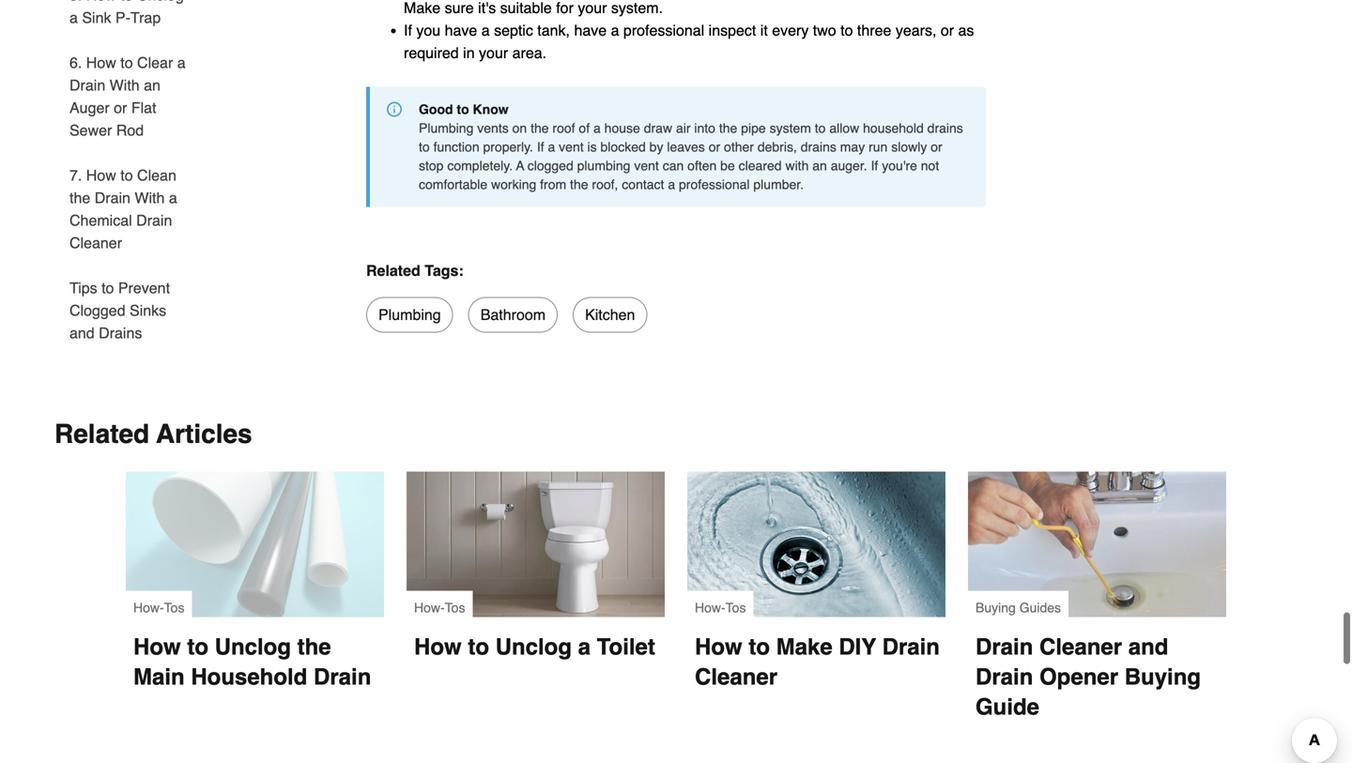 Task type: vqa. For each thing, say whether or not it's contained in the screenshot.
bottommost and
yes



Task type: describe. For each thing, give the bounding box(es) containing it.
two
[[813, 21, 837, 39]]

to inside if you have a septic tank, have a professional inspect it every two to three years, or as required in your area.
[[841, 21, 853, 39]]

allow
[[830, 121, 860, 136]]

5. how to unclog a sink p-trap link
[[70, 0, 195, 40]]

the inside how to unclog the main household drain
[[297, 634, 331, 660]]

0 vertical spatial drains
[[928, 121, 964, 136]]

debris,
[[758, 139, 797, 154]]

guides
[[1020, 601, 1062, 616]]

by
[[650, 139, 664, 154]]

know
[[473, 102, 509, 117]]

6.
[[70, 54, 82, 71]]

working
[[491, 177, 537, 192]]

three
[[858, 21, 892, 39]]

sink
[[82, 9, 111, 26]]

a left the toilet
[[578, 634, 591, 660]]

p-
[[115, 9, 130, 26]]

or down into
[[709, 139, 721, 154]]

the right on
[[531, 121, 549, 136]]

system
[[770, 121, 812, 136]]

draw
[[644, 121, 673, 136]]

if you have a septic tank, have a professional inspect it every two to three years, or as required in your area.
[[404, 21, 975, 61]]

a inside 5. how to unclog a sink p-trap
[[70, 9, 78, 26]]

of
[[579, 121, 590, 136]]

plumber.
[[754, 177, 804, 192]]

plumbing link
[[366, 297, 453, 333]]

how to unclog a toilet
[[414, 634, 656, 660]]

plumbing inside good to know plumbing vents on the roof of a house draw air into the pipe system to allow household drains to function properly. if a vent is blocked by leaves or other debris, drains may run slowly or stop completely. a clogged plumbing vent can often be cleared with an auger. if you're not comfortable working from the roof, contact a professional plumber.
[[419, 121, 474, 136]]

kitchen link
[[573, 297, 648, 333]]

in
[[463, 44, 475, 61]]

area.
[[513, 44, 547, 61]]

the up other
[[719, 121, 738, 136]]

kitchen
[[585, 306, 635, 323]]

and inside tips to prevent clogged sinks and drains
[[70, 325, 95, 342]]

your
[[479, 44, 508, 61]]

diy
[[839, 634, 877, 660]]

0 horizontal spatial buying
[[976, 601, 1016, 616]]

or inside 6. how to clear a drain with an auger or flat sewer rod
[[114, 99, 127, 116]]

with for or
[[110, 77, 140, 94]]

drain up guide
[[976, 664, 1034, 690]]

main
[[133, 664, 185, 690]]

tips to prevent clogged sinks and drains
[[70, 279, 170, 342]]

you're
[[882, 158, 918, 173]]

good to know plumbing vents on the roof of a house draw air into the pipe system to allow household drains to function properly. if a vent is blocked by leaves or other debris, drains may run slowly or stop completely. a clogged plumbing vent can often be cleared with an auger. if you're not comfortable working from the roof, contact a professional plumber.
[[419, 102, 964, 192]]

how inside how to make diy drain cleaner
[[695, 634, 743, 660]]

flat
[[131, 99, 156, 116]]

tips to prevent clogged sinks and drains link
[[70, 266, 195, 345]]

1 have from the left
[[445, 21, 477, 39]]

bathroom
[[481, 306, 546, 323]]

roof
[[553, 121, 575, 136]]

completely.
[[447, 158, 513, 173]]

to inside how to make diy drain cleaner
[[749, 634, 770, 660]]

1 horizontal spatial if
[[537, 139, 544, 154]]

how inside 7. how to clean the drain with a chemical drain cleaner
[[86, 167, 116, 184]]

how-tos for how to unclog the main household drain
[[133, 601, 185, 616]]

auger
[[70, 99, 110, 116]]

tos for how to make diy drain cleaner
[[726, 601, 746, 616]]

several p v c pipes in different sizes. image
[[126, 472, 384, 617]]

how inside 6. how to clear a drain with an auger or flat sewer rod
[[86, 54, 116, 71]]

auger.
[[831, 158, 868, 173]]

clean
[[137, 167, 176, 184]]

5.
[[70, 0, 82, 4]]

into
[[695, 121, 716, 136]]

5. how to unclog a sink p-trap
[[70, 0, 184, 26]]

drain down clean
[[136, 212, 172, 229]]

every
[[772, 21, 809, 39]]

not
[[921, 158, 940, 173]]

septic
[[494, 21, 533, 39]]

how inside how to unclog the main household drain
[[133, 634, 181, 660]]

7. how to clean the drain with a chemical drain cleaner
[[70, 167, 177, 252]]

to inside 7. how to clean the drain with a chemical drain cleaner
[[120, 167, 133, 184]]

sewer
[[70, 122, 112, 139]]

stop
[[419, 158, 444, 173]]

toilet
[[597, 634, 656, 660]]

2 have from the left
[[574, 21, 607, 39]]

drain inside how to unclog the main household drain
[[314, 664, 371, 690]]

leaves
[[667, 139, 705, 154]]

0 vertical spatial vent
[[559, 139, 584, 154]]

from
[[540, 177, 567, 192]]

and inside drain cleaner and drain opener buying guide
[[1129, 634, 1169, 660]]

be
[[721, 158, 735, 173]]

other
[[724, 139, 754, 154]]

an inside good to know plumbing vents on the roof of a house draw air into the pipe system to allow household drains to function properly. if a vent is blocked by leaves or other debris, drains may run slowly or stop completely. a clogged plumbing vent can often be cleared with an auger. if you're not comfortable working from the roof, contact a professional plumber.
[[813, 158, 827, 173]]

guide
[[976, 695, 1040, 720]]

buying guides
[[976, 601, 1062, 616]]

tos for how to unclog a toilet
[[445, 601, 465, 616]]

trap
[[130, 9, 161, 26]]

unclog inside 5. how to unclog a sink p-trap
[[137, 0, 184, 4]]

sinks
[[130, 302, 166, 319]]

related tags:
[[366, 262, 464, 279]]

you
[[416, 21, 441, 39]]

properly.
[[483, 139, 533, 154]]

good
[[419, 102, 453, 117]]

related articles
[[54, 419, 252, 449]]

to inside 6. how to clear a drain with an auger or flat sewer rod
[[120, 54, 133, 71]]

buying inside drain cleaner and drain opener buying guide
[[1125, 664, 1201, 690]]

years,
[[896, 21, 937, 39]]

a right 'of'
[[594, 121, 601, 136]]

it
[[761, 21, 768, 39]]

on
[[513, 121, 527, 136]]



Task type: locate. For each thing, give the bounding box(es) containing it.
1 vertical spatial buying
[[1125, 664, 1201, 690]]

0 horizontal spatial have
[[445, 21, 477, 39]]

6. how to clear a drain with an auger or flat sewer rod link
[[70, 40, 195, 153]]

a down 5.
[[70, 9, 78, 26]]

cleaner inside drain cleaner and drain opener buying guide
[[1040, 634, 1123, 660]]

vent up contact
[[634, 158, 659, 173]]

cleaner inside 7. how to clean the drain with a chemical drain cleaner
[[70, 234, 122, 252]]

a right tank,
[[611, 21, 619, 39]]

2 horizontal spatial if
[[871, 158, 879, 173]]

an down clear on the left top of the page
[[144, 77, 161, 94]]

drain down the buying guides
[[976, 634, 1034, 660]]

contact
[[622, 177, 665, 192]]

1 horizontal spatial cleaner
[[695, 664, 778, 690]]

1 horizontal spatial and
[[1129, 634, 1169, 660]]

to inside how to unclog the main household drain
[[187, 634, 209, 660]]

2 how- from the left
[[414, 601, 445, 616]]

unclog
[[137, 0, 184, 4], [215, 634, 291, 660], [496, 634, 572, 660]]

0 horizontal spatial vent
[[559, 139, 584, 154]]

cleaner down make
[[695, 664, 778, 690]]

how- for how to make diy drain cleaner
[[695, 601, 726, 616]]

professional inside if you have a septic tank, have a professional inspect it every two to three years, or as required in your area.
[[624, 21, 705, 39]]

is
[[588, 139, 597, 154]]

if up clogged
[[537, 139, 544, 154]]

buying right opener
[[1125, 664, 1201, 690]]

2 how-tos from the left
[[414, 601, 465, 616]]

7. how to clean the drain with a chemical drain cleaner link
[[70, 153, 195, 266]]

an right with
[[813, 158, 827, 173]]

2 vertical spatial if
[[871, 158, 879, 173]]

comfortable
[[419, 177, 488, 192]]

with for drain
[[135, 189, 165, 207]]

a inside 6. how to clear a drain with an auger or flat sewer rod
[[177, 54, 186, 71]]

rod
[[116, 122, 144, 139]]

drain cleaner and drain opener buying guide
[[976, 634, 1208, 720]]

how-
[[133, 601, 164, 616], [414, 601, 445, 616], [695, 601, 726, 616]]

opener
[[1040, 664, 1119, 690]]

0 horizontal spatial unclog
[[137, 0, 184, 4]]

a up your
[[482, 21, 490, 39]]

drains up with
[[801, 139, 837, 154]]

3 how- from the left
[[695, 601, 726, 616]]

1 vertical spatial related
[[54, 419, 149, 449]]

1 how- from the left
[[133, 601, 164, 616]]

1 horizontal spatial have
[[574, 21, 607, 39]]

inspect
[[709, 21, 756, 39]]

unclog left the toilet
[[496, 634, 572, 660]]

2 horizontal spatial unclog
[[496, 634, 572, 660]]

cleared
[[739, 158, 782, 173]]

0 horizontal spatial tos
[[164, 601, 185, 616]]

to inside 5. how to unclog a sink p-trap
[[120, 0, 133, 4]]

related for related articles
[[54, 419, 149, 449]]

1 vertical spatial with
[[135, 189, 165, 207]]

may
[[840, 139, 865, 154]]

0 horizontal spatial cleaner
[[70, 234, 122, 252]]

an
[[144, 77, 161, 94], [813, 158, 827, 173]]

0 vertical spatial an
[[144, 77, 161, 94]]

if inside if you have a septic tank, have a professional inspect it every two to three years, or as required in your area.
[[404, 21, 412, 39]]

function
[[434, 139, 480, 154]]

a right clear on the left top of the page
[[177, 54, 186, 71]]

to inside tips to prevent clogged sinks and drains
[[102, 279, 114, 297]]

0 vertical spatial professional
[[624, 21, 705, 39]]

1 vertical spatial vent
[[634, 158, 659, 173]]

unclog up household
[[215, 634, 291, 660]]

1 vertical spatial and
[[1129, 634, 1169, 660]]

info image
[[387, 102, 402, 117]]

unclog for how to unclog a toilet
[[496, 634, 572, 660]]

required
[[404, 44, 459, 61]]

unclog inside how to unclog the main household drain
[[215, 634, 291, 660]]

prevent
[[118, 279, 170, 297]]

2 horizontal spatial cleaner
[[1040, 634, 1123, 660]]

how- for how to unclog a toilet
[[414, 601, 445, 616]]

a
[[516, 158, 524, 173]]

tos for how to unclog the main household drain
[[164, 601, 185, 616]]

or left "flat"
[[114, 99, 127, 116]]

run
[[869, 139, 888, 154]]

plumbing down related tags: on the top left of the page
[[379, 306, 441, 323]]

1 horizontal spatial how-
[[414, 601, 445, 616]]

with down clean
[[135, 189, 165, 207]]

drains up not
[[928, 121, 964, 136]]

a down can
[[668, 177, 676, 192]]

1 horizontal spatial buying
[[1125, 664, 1201, 690]]

1 horizontal spatial an
[[813, 158, 827, 173]]

if down run
[[871, 158, 879, 173]]

with inside 7. how to clean the drain with a chemical drain cleaner
[[135, 189, 165, 207]]

cleaner inside how to make diy drain cleaner
[[695, 664, 778, 690]]

or inside if you have a septic tank, have a professional inspect it every two to three years, or as required in your area.
[[941, 21, 954, 39]]

1 vertical spatial an
[[813, 158, 827, 173]]

related
[[366, 262, 421, 279], [54, 419, 149, 449]]

1 vertical spatial plumbing
[[379, 306, 441, 323]]

drains
[[928, 121, 964, 136], [801, 139, 837, 154]]

plumbing
[[577, 158, 631, 173]]

1 vertical spatial professional
[[679, 177, 750, 192]]

have up in at the left of the page
[[445, 21, 477, 39]]

make
[[777, 634, 833, 660]]

0 horizontal spatial if
[[404, 21, 412, 39]]

how-tos for how to make diy drain cleaner
[[695, 601, 746, 616]]

1 horizontal spatial unclog
[[215, 634, 291, 660]]

with inside 6. how to clear a drain with an auger or flat sewer rod
[[110, 77, 140, 94]]

drain inside 6. how to clear a drain with an auger or flat sewer rod
[[70, 77, 105, 94]]

1 horizontal spatial tos
[[445, 601, 465, 616]]

0 vertical spatial buying
[[976, 601, 1016, 616]]

with
[[786, 158, 809, 173]]

6. how to clear a drain with an auger or flat sewer rod
[[70, 54, 186, 139]]

articles
[[156, 419, 252, 449]]

as
[[959, 21, 975, 39]]

3 how-tos from the left
[[695, 601, 746, 616]]

1 vertical spatial if
[[537, 139, 544, 154]]

slowly
[[892, 139, 927, 154]]

unclog up trap
[[137, 0, 184, 4]]

0 vertical spatial with
[[110, 77, 140, 94]]

the up household
[[297, 634, 331, 660]]

drain
[[70, 77, 105, 94], [95, 189, 130, 207], [136, 212, 172, 229], [883, 634, 940, 660], [976, 634, 1034, 660], [314, 664, 371, 690], [976, 664, 1034, 690]]

0 vertical spatial related
[[366, 262, 421, 279]]

1 how-tos from the left
[[133, 601, 185, 616]]

a inside 7. how to clean the drain with a chemical drain cleaner
[[169, 189, 177, 207]]

the inside 7. how to clean the drain with a chemical drain cleaner
[[70, 189, 90, 207]]

house
[[605, 121, 640, 136]]

professional inside good to know plumbing vents on the roof of a house draw air into the pipe system to allow household drains to function properly. if a vent is blocked by leaves or other debris, drains may run slowly or stop completely. a clogged plumbing vent can often be cleared with an auger. if you're not comfortable working from the roof, contact a professional plumber.
[[679, 177, 750, 192]]

1 tos from the left
[[164, 601, 185, 616]]

7.
[[70, 167, 82, 184]]

drain right 'diy'
[[883, 634, 940, 660]]

0 vertical spatial and
[[70, 325, 95, 342]]

tags:
[[425, 262, 464, 279]]

2 horizontal spatial tos
[[726, 601, 746, 616]]

professional
[[624, 21, 705, 39], [679, 177, 750, 192]]

tos
[[164, 601, 185, 616], [445, 601, 465, 616], [726, 601, 746, 616]]

drains
[[99, 325, 142, 342]]

a video demonstrating how to unclog a toilet. image
[[407, 472, 665, 617]]

professional down the often
[[679, 177, 750, 192]]

0 horizontal spatial related
[[54, 419, 149, 449]]

0 horizontal spatial an
[[144, 77, 161, 94]]

0 vertical spatial cleaner
[[70, 234, 122, 252]]

liquid going down a drain in a metal sink. image
[[688, 472, 946, 617]]

or left as
[[941, 21, 954, 39]]

unclog for how to unclog the main household drain
[[215, 634, 291, 660]]

1 horizontal spatial drains
[[928, 121, 964, 136]]

how inside 5. how to unclog a sink p-trap
[[86, 0, 116, 4]]

pipe
[[741, 121, 766, 136]]

vent down roof
[[559, 139, 584, 154]]

chemical
[[70, 212, 132, 229]]

buying
[[976, 601, 1016, 616], [1125, 664, 1201, 690]]

or
[[941, 21, 954, 39], [114, 99, 127, 116], [709, 139, 721, 154], [931, 139, 943, 154]]

household
[[863, 121, 924, 136]]

how to make diy drain cleaner
[[695, 634, 947, 690]]

drain up auger
[[70, 77, 105, 94]]

clogged
[[528, 158, 574, 173]]

the right from
[[570, 177, 589, 192]]

2 horizontal spatial how-tos
[[695, 601, 746, 616]]

air
[[676, 121, 691, 136]]

clogged
[[70, 302, 125, 319]]

and
[[70, 325, 95, 342], [1129, 634, 1169, 660]]

roof,
[[592, 177, 618, 192]]

0 horizontal spatial how-tos
[[133, 601, 185, 616]]

if
[[404, 21, 412, 39], [537, 139, 544, 154], [871, 158, 879, 173]]

with up "flat"
[[110, 77, 140, 94]]

blocked
[[601, 139, 646, 154]]

1 horizontal spatial vent
[[634, 158, 659, 173]]

3 tos from the left
[[726, 601, 746, 616]]

a up clogged
[[548, 139, 555, 154]]

tips
[[70, 279, 97, 297]]

1 vertical spatial cleaner
[[1040, 634, 1123, 660]]

drain inside how to make diy drain cleaner
[[883, 634, 940, 660]]

vent
[[559, 139, 584, 154], [634, 158, 659, 173]]

cleaner
[[70, 234, 122, 252], [1040, 634, 1123, 660], [695, 664, 778, 690]]

2 tos from the left
[[445, 601, 465, 616]]

plumbing
[[419, 121, 474, 136], [379, 306, 441, 323]]

often
[[688, 158, 717, 173]]

0 horizontal spatial and
[[70, 325, 95, 342]]

if left you
[[404, 21, 412, 39]]

buying left guides
[[976, 601, 1016, 616]]

drain right household
[[314, 664, 371, 690]]

a
[[70, 9, 78, 26], [482, 21, 490, 39], [611, 21, 619, 39], [177, 54, 186, 71], [594, 121, 601, 136], [548, 139, 555, 154], [668, 177, 676, 192], [169, 189, 177, 207], [578, 634, 591, 660]]

1 horizontal spatial related
[[366, 262, 421, 279]]

related for related tags:
[[366, 262, 421, 279]]

plumbing up function
[[419, 121, 474, 136]]

0 horizontal spatial how-
[[133, 601, 164, 616]]

how to unclog the main household drain
[[133, 634, 371, 690]]

clear
[[137, 54, 173, 71]]

0 horizontal spatial drains
[[801, 139, 837, 154]]

a person using a drain stick on a sink drain. image
[[968, 472, 1227, 617]]

an inside 6. how to clear a drain with an auger or flat sewer rod
[[144, 77, 161, 94]]

how- for how to unclog the main household drain
[[133, 601, 164, 616]]

or up not
[[931, 139, 943, 154]]

how-tos for how to unclog a toilet
[[414, 601, 465, 616]]

can
[[663, 158, 684, 173]]

2 vertical spatial cleaner
[[695, 664, 778, 690]]

drain up chemical in the top of the page
[[95, 189, 130, 207]]

a down clean
[[169, 189, 177, 207]]

1 horizontal spatial how-tos
[[414, 601, 465, 616]]

have right tank,
[[574, 21, 607, 39]]

1 vertical spatial drains
[[801, 139, 837, 154]]

2 horizontal spatial how-
[[695, 601, 726, 616]]

cleaner down chemical in the top of the page
[[70, 234, 122, 252]]

0 vertical spatial plumbing
[[419, 121, 474, 136]]

household
[[191, 664, 307, 690]]

cleaner up opener
[[1040, 634, 1123, 660]]

professional left 'inspect'
[[624, 21, 705, 39]]

vents
[[477, 121, 509, 136]]

bathroom link
[[468, 297, 558, 333]]

the down 7.
[[70, 189, 90, 207]]

0 vertical spatial if
[[404, 21, 412, 39]]



